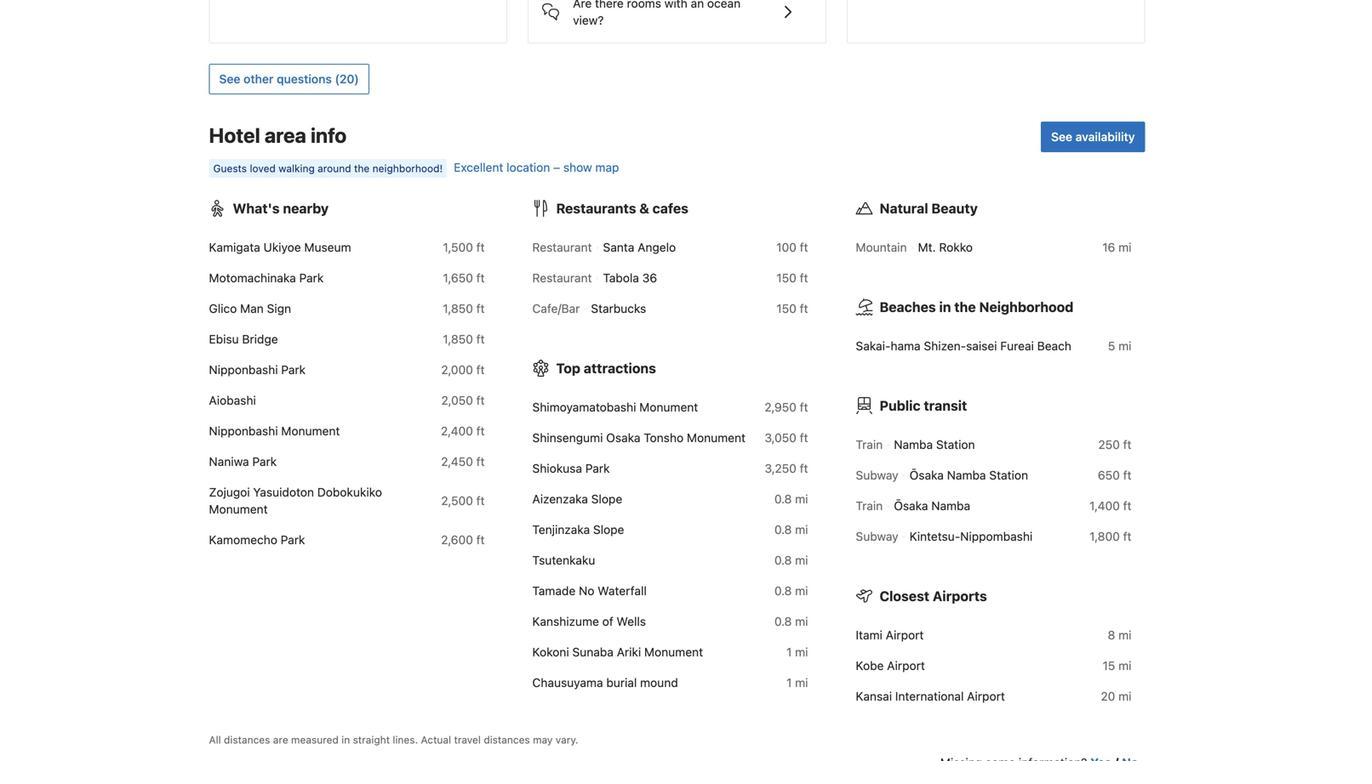 Task type: describe. For each thing, give the bounding box(es) containing it.
tsutenkaku
[[532, 554, 595, 568]]

nipponbashi monument
[[209, 424, 340, 438]]

0.8 mi for aizenzaka slope
[[774, 492, 808, 506]]

150 ft for starbucks
[[777, 302, 808, 316]]

of
[[602, 615, 613, 629]]

kobe airport
[[856, 659, 925, 673]]

0.8 for tsutenkaku
[[774, 554, 792, 568]]

location
[[507, 161, 550, 175]]

hotel area info
[[209, 123, 347, 147]]

1,500
[[443, 241, 473, 255]]

tamade
[[532, 584, 576, 598]]

1,800 ft
[[1090, 530, 1132, 544]]

8
[[1108, 629, 1115, 643]]

2,600 ft
[[441, 533, 485, 547]]

1 horizontal spatial the
[[954, 299, 976, 315]]

1 distances from the left
[[224, 735, 270, 746]]

1,800
[[1090, 530, 1120, 544]]

1 for chausuyama burial mound
[[786, 676, 792, 690]]

0.8 for tenjinzaka slope
[[774, 523, 792, 537]]

250 ft
[[1098, 438, 1132, 452]]

1 mi for chausuyama burial mound
[[786, 676, 808, 690]]

kamigata
[[209, 241, 260, 255]]

2,400
[[441, 424, 473, 438]]

vary.
[[556, 735, 578, 746]]

tonsho
[[644, 431, 684, 445]]

0.8 mi for kanshizume of wells
[[774, 615, 808, 629]]

what's nearby
[[233, 201, 329, 217]]

ocean
[[707, 0, 741, 10]]

nipponbashi park
[[209, 363, 306, 377]]

attractions
[[584, 361, 656, 377]]

beaches in the neighborhood
[[880, 299, 1074, 315]]

0 vertical spatial station
[[936, 438, 975, 452]]

monument for tonsho
[[687, 431, 746, 445]]

chausuyama burial mound
[[532, 676, 678, 690]]

restaurants & cafes
[[556, 201, 688, 217]]

tenjinzaka
[[532, 523, 590, 537]]

there
[[595, 0, 624, 10]]

–
[[553, 161, 560, 175]]

show
[[563, 161, 592, 175]]

0.8 mi for tamade no waterfall
[[774, 584, 808, 598]]

1,850 for glico man sign
[[443, 302, 473, 316]]

itami
[[856, 629, 883, 643]]

neighborhood
[[979, 299, 1074, 315]]

650 ft
[[1098, 469, 1132, 483]]

no
[[579, 584, 594, 598]]

1 mi for kokoni sunaba ariki monument
[[786, 646, 808, 660]]

monument for dobokukiko
[[209, 503, 268, 517]]

questions
[[277, 72, 332, 86]]

2,400 ft
[[441, 424, 485, 438]]

aizenzaka slope
[[532, 492, 622, 506]]

15 mi
[[1103, 659, 1132, 673]]

0.8 mi for tenjinzaka slope
[[774, 523, 808, 537]]

1,400 ft
[[1089, 499, 1132, 513]]

2,950
[[765, 401, 797, 415]]

restaurants
[[556, 201, 636, 217]]

natural
[[880, 201, 928, 217]]

mi for chausuyama
[[795, 676, 808, 690]]

train for namba station
[[856, 438, 883, 452]]

kokoni sunaba ariki monument
[[532, 646, 703, 660]]

measured
[[291, 735, 339, 746]]

mi for tamade
[[795, 584, 808, 598]]

neighborhood!
[[372, 163, 443, 175]]

santa
[[603, 241, 634, 255]]

kamomecho park
[[209, 533, 305, 547]]

monument for ariki
[[644, 646, 703, 660]]

hotel
[[209, 123, 260, 147]]

bridge
[[242, 332, 278, 346]]

mi for kansai
[[1118, 690, 1132, 704]]

availability
[[1076, 130, 1135, 144]]

chausuyama
[[532, 676, 603, 690]]

0.8 for kanshizume of wells
[[774, 615, 792, 629]]

sakai-
[[856, 339, 891, 353]]

5
[[1108, 339, 1115, 353]]

public transit
[[880, 398, 967, 414]]

shizen-
[[924, 339, 966, 353]]

2 vertical spatial airport
[[967, 690, 1005, 704]]

man
[[240, 302, 264, 316]]

beach
[[1037, 339, 1072, 353]]

closest
[[880, 589, 930, 605]]

sakai-hama shizen-saisei fureai beach
[[856, 339, 1072, 353]]

see availability button
[[1041, 122, 1145, 152]]

150 ft for tabola 36
[[777, 271, 808, 285]]

what's
[[233, 201, 280, 217]]

aizenzaka
[[532, 492, 588, 506]]

nipponbashi for nipponbashi monument
[[209, 424, 278, 438]]

fureai
[[1000, 339, 1034, 353]]

motomachinaka
[[209, 271, 296, 285]]

mi for kokoni
[[795, 646, 808, 660]]

&
[[639, 201, 649, 217]]

kintetsu-
[[910, 530, 960, 544]]

restaurant for santa angelo
[[532, 241, 592, 255]]

mi for kobe
[[1118, 659, 1132, 673]]

saisei
[[966, 339, 997, 353]]

5 mi
[[1108, 339, 1132, 353]]

see availability
[[1051, 130, 1135, 144]]

1,650 ft
[[443, 271, 485, 285]]

ōsaka namba
[[894, 499, 970, 513]]

1,850 ft for glico man sign
[[443, 302, 485, 316]]

all distances are measured in straight lines. actual travel distances may vary.
[[209, 735, 578, 746]]

tabola 36
[[603, 271, 657, 285]]

shinsengumi
[[532, 431, 603, 445]]

sign
[[267, 302, 291, 316]]

0 horizontal spatial in
[[342, 735, 350, 746]]

glico
[[209, 302, 237, 316]]

angelo
[[638, 241, 676, 255]]

park for nipponbashi park
[[281, 363, 306, 377]]

2,050 ft
[[441, 394, 485, 408]]

16 mi
[[1102, 241, 1132, 255]]

airport for itami airport
[[886, 629, 924, 643]]

250
[[1098, 438, 1120, 452]]

tabola
[[603, 271, 639, 285]]

mountain
[[856, 241, 907, 255]]

namba for ōsaka namba
[[931, 499, 970, 513]]

kanshizume
[[532, 615, 599, 629]]

guests loved walking around the neighborhood!
[[213, 163, 443, 175]]



Task type: locate. For each thing, give the bounding box(es) containing it.
with
[[665, 0, 688, 10]]

1 vertical spatial ōsaka
[[894, 499, 928, 513]]

the right around
[[354, 163, 370, 175]]

lines.
[[393, 735, 418, 746]]

0 horizontal spatial distances
[[224, 735, 270, 746]]

monument up tonsho
[[639, 401, 698, 415]]

1,850 down 1,650
[[443, 302, 473, 316]]

namba
[[894, 438, 933, 452], [947, 469, 986, 483], [931, 499, 970, 513]]

1,400
[[1089, 499, 1120, 513]]

0 vertical spatial restaurant
[[532, 241, 592, 255]]

shimoyamatobashi monument
[[532, 401, 698, 415]]

0 vertical spatial train
[[856, 438, 883, 452]]

150 for tabola 36
[[777, 271, 797, 285]]

1 0.8 from the top
[[774, 492, 792, 506]]

park down "zojugoi yasuidoton dobokukiko monument"
[[281, 533, 305, 547]]

0 horizontal spatial see
[[219, 72, 240, 86]]

2 train from the top
[[856, 499, 883, 513]]

monument right tonsho
[[687, 431, 746, 445]]

1 horizontal spatial distances
[[484, 735, 530, 746]]

distances left may on the bottom left of page
[[484, 735, 530, 746]]

nipponbashi for nipponbashi park
[[209, 363, 278, 377]]

1 vertical spatial 1,850
[[443, 332, 473, 346]]

excellent location – show map link
[[454, 161, 619, 175]]

8 mi
[[1108, 629, 1132, 643]]

1,850 ft for ebisu bridge
[[443, 332, 485, 346]]

1 train from the top
[[856, 438, 883, 452]]

1 mi left kobe
[[786, 646, 808, 660]]

0 vertical spatial the
[[354, 163, 370, 175]]

mt. rokko
[[918, 241, 973, 255]]

nipponbashi up "naniwa park"
[[209, 424, 278, 438]]

public
[[880, 398, 921, 414]]

1 horizontal spatial see
[[1051, 130, 1072, 144]]

0 vertical spatial 150
[[777, 271, 797, 285]]

mi for tenjinzaka
[[795, 523, 808, 537]]

station up ōsaka namba station
[[936, 438, 975, 452]]

0.8 for tamade no waterfall
[[774, 584, 792, 598]]

2 restaurant from the top
[[532, 271, 592, 285]]

map
[[595, 161, 619, 175]]

mound
[[640, 676, 678, 690]]

1 vertical spatial train
[[856, 499, 883, 513]]

see other questions (20) button
[[209, 64, 369, 95]]

airport down itami airport
[[887, 659, 925, 673]]

motomachinaka park
[[209, 271, 324, 285]]

ōsaka for ōsaka namba station
[[910, 469, 944, 483]]

mi for itami
[[1118, 629, 1132, 643]]

1 for kokoni sunaba ariki monument
[[786, 646, 792, 660]]

2,450
[[441, 455, 473, 469]]

shiokusa park
[[532, 462, 610, 476]]

ōsaka
[[910, 469, 944, 483], [894, 499, 928, 513]]

in right "beaches"
[[939, 299, 951, 315]]

1 vertical spatial 150 ft
[[777, 302, 808, 316]]

airport for kobe airport
[[887, 659, 925, 673]]

monument inside "zojugoi yasuidoton dobokukiko monument"
[[209, 503, 268, 517]]

kamomecho
[[209, 533, 277, 547]]

distances right the all
[[224, 735, 270, 746]]

namba down "namba station"
[[947, 469, 986, 483]]

2,500 ft
[[441, 494, 485, 508]]

1,850 up 2,000 on the top left
[[443, 332, 473, 346]]

the up sakai-hama shizen-saisei fureai beach
[[954, 299, 976, 315]]

mi for kanshizume
[[795, 615, 808, 629]]

slope up "tenjinzaka slope"
[[591, 492, 622, 506]]

1 vertical spatial nipponbashi
[[209, 424, 278, 438]]

travel
[[454, 735, 481, 746]]

restaurant
[[532, 241, 592, 255], [532, 271, 592, 285]]

mi for aizenzaka
[[795, 492, 808, 506]]

shinsengumi osaka tonsho monument
[[532, 431, 746, 445]]

1 subway from the top
[[856, 469, 899, 483]]

ukiyoe
[[263, 241, 301, 255]]

0 vertical spatial 1
[[786, 646, 792, 660]]

1 vertical spatial in
[[342, 735, 350, 746]]

see left other
[[219, 72, 240, 86]]

2 1,850 from the top
[[443, 332, 473, 346]]

subway for kintetsu-nippombashi
[[856, 530, 899, 544]]

1 vertical spatial see
[[1051, 130, 1072, 144]]

1 vertical spatial airport
[[887, 659, 925, 673]]

train for ōsaka namba
[[856, 499, 883, 513]]

1,850 ft down the 1,650 ft
[[443, 302, 485, 316]]

3 0.8 mi from the top
[[774, 554, 808, 568]]

2 0.8 mi from the top
[[774, 523, 808, 537]]

100 ft
[[776, 241, 808, 255]]

1,850 for ebisu bridge
[[443, 332, 473, 346]]

subway up ōsaka namba
[[856, 469, 899, 483]]

1 horizontal spatial in
[[939, 299, 951, 315]]

see for see availability
[[1051, 130, 1072, 144]]

20 mi
[[1101, 690, 1132, 704]]

ariki
[[617, 646, 641, 660]]

2 0.8 from the top
[[774, 523, 792, 537]]

150 for starbucks
[[777, 302, 797, 316]]

150
[[777, 271, 797, 285], [777, 302, 797, 316]]

train left ōsaka namba
[[856, 499, 883, 513]]

see other questions (20)
[[219, 72, 359, 86]]

restaurant down restaurants
[[532, 241, 592, 255]]

36
[[642, 271, 657, 285]]

2 distances from the left
[[484, 735, 530, 746]]

1 1,850 from the top
[[443, 302, 473, 316]]

0.8 mi for tsutenkaku
[[774, 554, 808, 568]]

park for motomachinaka park
[[299, 271, 324, 285]]

namba down public transit at the right bottom of the page
[[894, 438, 933, 452]]

park down 'nipponbashi monument'
[[252, 455, 277, 469]]

2 150 ft from the top
[[777, 302, 808, 316]]

monument up yasuidoton
[[281, 424, 340, 438]]

1 150 ft from the top
[[777, 271, 808, 285]]

1 vertical spatial 1 mi
[[786, 676, 808, 690]]

0 vertical spatial airport
[[886, 629, 924, 643]]

see for see other questions (20)
[[219, 72, 240, 86]]

0 vertical spatial 1,850 ft
[[443, 302, 485, 316]]

2 150 from the top
[[777, 302, 797, 316]]

restaurant up 'cafe/bar'
[[532, 271, 592, 285]]

0 vertical spatial 1 mi
[[786, 646, 808, 660]]

0 horizontal spatial the
[[354, 163, 370, 175]]

ōsaka up kintetsu-
[[894, 499, 928, 513]]

3 0.8 from the top
[[774, 554, 792, 568]]

naniwa park
[[209, 455, 277, 469]]

namba for ōsaka namba station
[[947, 469, 986, 483]]

0.8 mi
[[774, 492, 808, 506], [774, 523, 808, 537], [774, 554, 808, 568], [774, 584, 808, 598], [774, 615, 808, 629]]

restaurant for tabola 36
[[532, 271, 592, 285]]

in
[[939, 299, 951, 315], [342, 735, 350, 746]]

0 vertical spatial 1,850
[[443, 302, 473, 316]]

mi for sakai-
[[1118, 339, 1132, 353]]

the
[[354, 163, 370, 175], [954, 299, 976, 315]]

ōsaka up ōsaka namba
[[910, 469, 944, 483]]

1 vertical spatial 1,850 ft
[[443, 332, 485, 346]]

15
[[1103, 659, 1115, 673]]

1 vertical spatial restaurant
[[532, 271, 592, 285]]

1 1,850 ft from the top
[[443, 302, 485, 316]]

rokko
[[939, 241, 973, 255]]

150 ft
[[777, 271, 808, 285], [777, 302, 808, 316]]

airport right 'international'
[[967, 690, 1005, 704]]

0 vertical spatial namba
[[894, 438, 933, 452]]

0.8 for aizenzaka slope
[[774, 492, 792, 506]]

1 restaurant from the top
[[532, 241, 592, 255]]

2 1 from the top
[[786, 676, 792, 690]]

station up nippombashi at the bottom of page
[[989, 469, 1028, 483]]

park up "aizenzaka slope"
[[585, 462, 610, 476]]

4 0.8 from the top
[[774, 584, 792, 598]]

park down museum
[[299, 271, 324, 285]]

1 1 from the top
[[786, 646, 792, 660]]

in left straight
[[342, 735, 350, 746]]

are there rooms with an ocean view? button
[[542, 0, 812, 29]]

wells
[[617, 615, 646, 629]]

airport up the kobe airport
[[886, 629, 924, 643]]

osaka
[[606, 431, 640, 445]]

1,850 ft
[[443, 302, 485, 316], [443, 332, 485, 346]]

rooms
[[627, 0, 661, 10]]

monument up mound
[[644, 646, 703, 660]]

ebisu bridge
[[209, 332, 278, 346]]

1 150 from the top
[[777, 271, 797, 285]]

subway left kintetsu-
[[856, 530, 899, 544]]

sunaba
[[572, 646, 614, 660]]

nipponbashi down ebisu bridge
[[209, 363, 278, 377]]

slope for tenjinzaka slope
[[593, 523, 624, 537]]

1 mi left kansai
[[786, 676, 808, 690]]

slope down "aizenzaka slope"
[[593, 523, 624, 537]]

park for naniwa park
[[252, 455, 277, 469]]

100
[[776, 241, 797, 255]]

kobe
[[856, 659, 884, 673]]

0 vertical spatial slope
[[591, 492, 622, 506]]

burial
[[606, 676, 637, 690]]

2 1,850 ft from the top
[[443, 332, 485, 346]]

3,250 ft
[[765, 462, 808, 476]]

see left availability
[[1051, 130, 1072, 144]]

glico man sign
[[209, 302, 291, 316]]

1 nipponbashi from the top
[[209, 363, 278, 377]]

mt.
[[918, 241, 936, 255]]

park down sign
[[281, 363, 306, 377]]

2 nipponbashi from the top
[[209, 424, 278, 438]]

0 vertical spatial see
[[219, 72, 240, 86]]

shiokusa
[[532, 462, 582, 476]]

1 horizontal spatial station
[[989, 469, 1028, 483]]

ōsaka for ōsaka namba
[[894, 499, 928, 513]]

1 mi
[[786, 646, 808, 660], [786, 676, 808, 690]]

5 0.8 from the top
[[774, 615, 792, 629]]

beaches
[[880, 299, 936, 315]]

zojugoi yasuidoton dobokukiko monument
[[209, 486, 382, 517]]

are
[[273, 735, 288, 746]]

2,600
[[441, 533, 473, 547]]

1 vertical spatial 1
[[786, 676, 792, 690]]

airport
[[886, 629, 924, 643], [887, 659, 925, 673], [967, 690, 1005, 704]]

2,450 ft
[[441, 455, 485, 469]]

1 0.8 mi from the top
[[774, 492, 808, 506]]

cafes
[[653, 201, 688, 217]]

1 vertical spatial slope
[[593, 523, 624, 537]]

0 vertical spatial subway
[[856, 469, 899, 483]]

all
[[209, 735, 221, 746]]

park for shiokusa park
[[585, 462, 610, 476]]

1 vertical spatial station
[[989, 469, 1028, 483]]

dobokukiko
[[317, 486, 382, 500]]

cafe/bar
[[532, 302, 580, 316]]

kanshizume of wells
[[532, 615, 646, 629]]

park
[[299, 271, 324, 285], [281, 363, 306, 377], [252, 455, 277, 469], [585, 462, 610, 476], [281, 533, 305, 547]]

transit
[[924, 398, 967, 414]]

4 0.8 mi from the top
[[774, 584, 808, 598]]

2 subway from the top
[[856, 530, 899, 544]]

1,650
[[443, 271, 473, 285]]

1 vertical spatial 150
[[777, 302, 797, 316]]

namba up kintetsu-
[[931, 499, 970, 513]]

subway
[[856, 469, 899, 483], [856, 530, 899, 544]]

0 vertical spatial nipponbashi
[[209, 363, 278, 377]]

0 vertical spatial in
[[939, 299, 951, 315]]

an
[[691, 0, 704, 10]]

train down public at the right of the page
[[856, 438, 883, 452]]

1 vertical spatial subway
[[856, 530, 899, 544]]

monument down zojugoi
[[209, 503, 268, 517]]

park for kamomecho park
[[281, 533, 305, 547]]

1 vertical spatial namba
[[947, 469, 986, 483]]

1,850 ft up 2,000 ft
[[443, 332, 485, 346]]

0 vertical spatial 150 ft
[[777, 271, 808, 285]]

subway for ōsaka namba station
[[856, 469, 899, 483]]

excellent
[[454, 161, 503, 175]]

station
[[936, 438, 975, 452], [989, 469, 1028, 483]]

namba station
[[894, 438, 975, 452]]

kintetsu-nippombashi
[[910, 530, 1033, 544]]

train
[[856, 438, 883, 452], [856, 499, 883, 513]]

guests
[[213, 163, 247, 175]]

kokoni
[[532, 646, 569, 660]]

2 vertical spatial namba
[[931, 499, 970, 513]]

0 horizontal spatial station
[[936, 438, 975, 452]]

ebisu
[[209, 332, 239, 346]]

around
[[318, 163, 351, 175]]

16
[[1102, 241, 1115, 255]]

2 1 mi from the top
[[786, 676, 808, 690]]

walking
[[278, 163, 315, 175]]

airports
[[933, 589, 987, 605]]

0 vertical spatial ōsaka
[[910, 469, 944, 483]]

actual
[[421, 735, 451, 746]]

slope for aizenzaka slope
[[591, 492, 622, 506]]

1 1 mi from the top
[[786, 646, 808, 660]]

5 0.8 mi from the top
[[774, 615, 808, 629]]

1 vertical spatial the
[[954, 299, 976, 315]]



Task type: vqa. For each thing, say whether or not it's contained in the screenshot.
bottommost You
no



